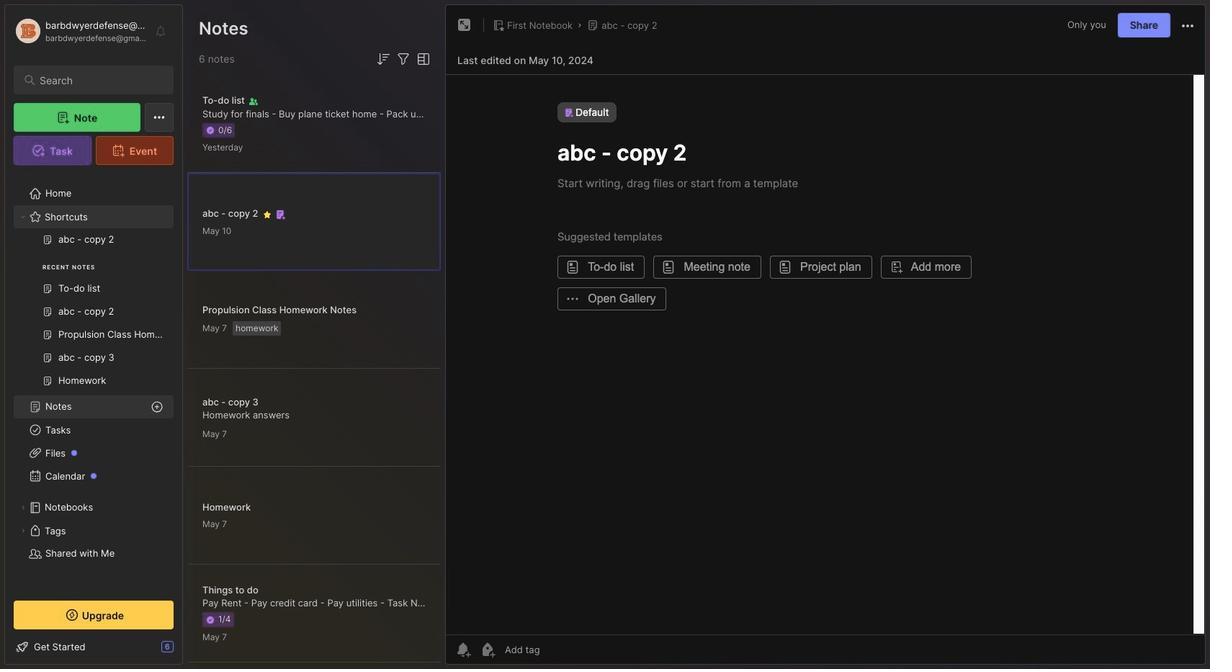 Task type: describe. For each thing, give the bounding box(es) containing it.
expand notebooks image
[[19, 503, 27, 512]]

more actions image
[[1179, 17, 1196, 34]]

none search field inside main 'element'
[[40, 71, 161, 89]]

Help and Learning task checklist field
[[5, 635, 182, 658]]

Sort options field
[[375, 50, 392, 68]]

add filters image
[[395, 50, 412, 68]]

add tag image
[[479, 641, 496, 658]]

Note Editor text field
[[446, 74, 1205, 635]]

tree inside main 'element'
[[5, 174, 182, 606]]



Task type: vqa. For each thing, say whether or not it's contained in the screenshot.
Add tag icon
yes



Task type: locate. For each thing, give the bounding box(es) containing it.
note window element
[[445, 4, 1206, 668]]

expand tags image
[[19, 527, 27, 535]]

main element
[[0, 0, 187, 669]]

More actions field
[[1179, 16, 1196, 34]]

None search field
[[40, 71, 161, 89]]

tree
[[5, 174, 182, 606]]

Add tag field
[[503, 643, 612, 656]]

Account field
[[14, 17, 147, 45]]

expand note image
[[456, 17, 473, 34]]

Search text field
[[40, 73, 161, 87]]

click to collapse image
[[182, 643, 193, 660]]

add a reminder image
[[455, 641, 472, 658]]

group
[[14, 228, 174, 401]]

Add filters field
[[395, 50, 412, 68]]

group inside tree
[[14, 228, 174, 401]]

View options field
[[412, 50, 432, 68]]



